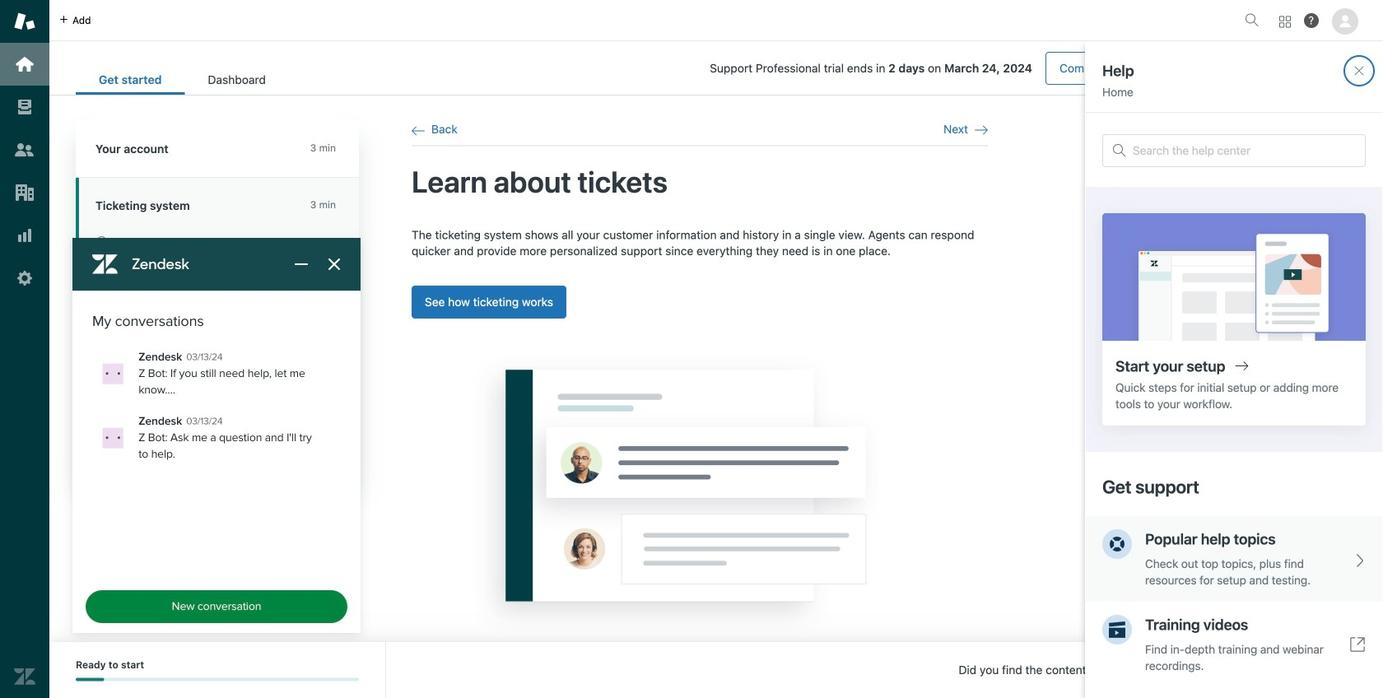 Task type: locate. For each thing, give the bounding box(es) containing it.
progress bar
[[76, 678, 359, 681]]

customers image
[[14, 139, 35, 161]]

tab
[[185, 64, 289, 95]]

1 heading from the top
[[76, 121, 359, 178]]

views image
[[14, 96, 35, 118]]

4 heading from the top
[[76, 417, 359, 477]]

admin image
[[14, 268, 35, 289]]

reporting image
[[14, 225, 35, 246]]

organizations image
[[14, 182, 35, 203]]

heading
[[76, 121, 359, 178], [76, 304, 359, 361], [76, 361, 359, 417], [76, 417, 359, 477]]

3 heading from the top
[[76, 361, 359, 417]]

zendesk image
[[14, 666, 35, 687]]

tab list
[[76, 64, 289, 95]]

get started image
[[14, 54, 35, 75]]



Task type: vqa. For each thing, say whether or not it's contained in the screenshot.
"EXAMPLE OF EMAIL CONVERSATION INSIDE OF THE TICKETING SYSTEM AND THE CUSTOMER IS ASKING THE AGENT ABOUT REIMBURSEMENT POLICY." image
no



Task type: describe. For each thing, give the bounding box(es) containing it.
zendesk products image
[[1279, 16, 1291, 28]]

March 24, 2024 text field
[[944, 61, 1032, 75]]

zendesk support image
[[14, 11, 35, 32]]

2 heading from the top
[[76, 304, 359, 361]]

get help image
[[1304, 13, 1319, 28]]

main element
[[0, 0, 49, 698]]



